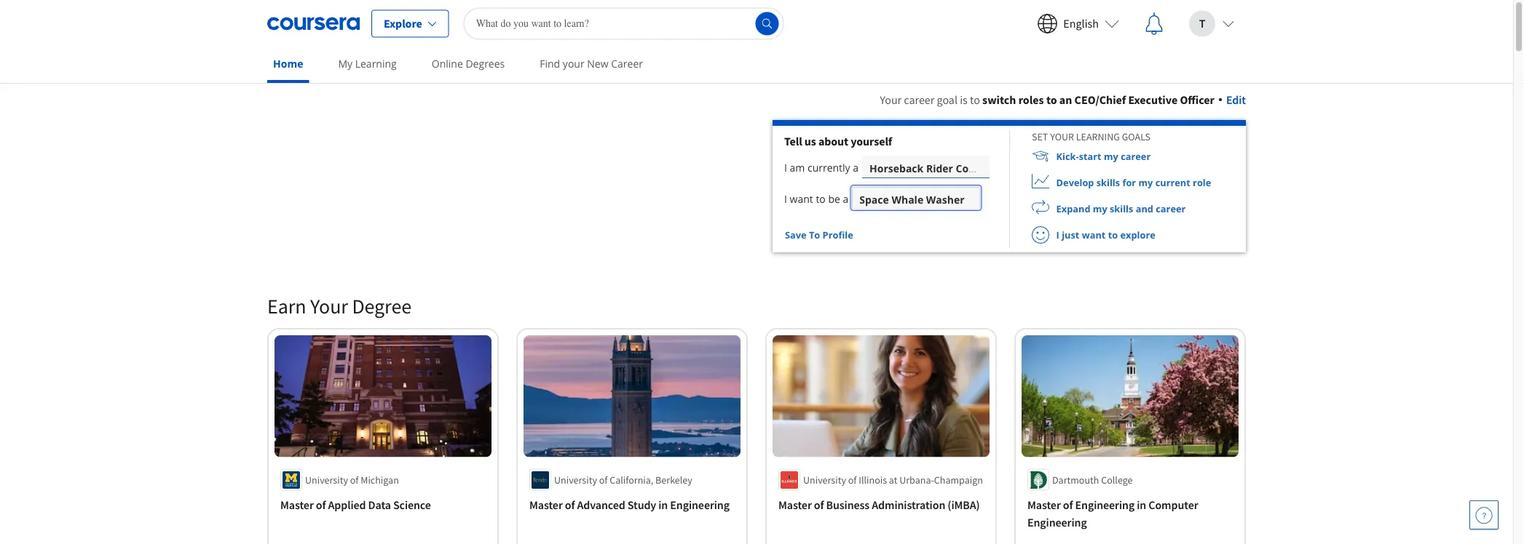 Task type: vqa. For each thing, say whether or not it's contained in the screenshot.
6
no



Task type: locate. For each thing, give the bounding box(es) containing it.
want right the just
[[1082, 229, 1106, 241]]

of left michigan
[[350, 474, 359, 487]]

0 horizontal spatial want
[[790, 192, 813, 206]]

None search field
[[464, 8, 784, 40]]

skills inside develop skills for my current role button
[[1097, 176, 1120, 189]]

2 horizontal spatial career
[[1156, 202, 1186, 215]]

2 master from the left
[[530, 499, 563, 513]]

0 vertical spatial skills
[[1097, 176, 1120, 189]]

my
[[1104, 150, 1119, 163], [1139, 176, 1153, 189], [1093, 202, 1108, 215]]

master inside master of engineering in computer engineering
[[1028, 499, 1061, 513]]

urbana-
[[900, 474, 934, 487]]

career right and
[[1156, 202, 1186, 215]]

1 vertical spatial career
[[1121, 150, 1151, 163]]

want
[[790, 192, 813, 206], [1082, 229, 1106, 241]]

master left advanced
[[530, 499, 563, 513]]

1 university from the left
[[305, 474, 348, 487]]

career
[[904, 93, 935, 107], [1121, 150, 1151, 163], [1156, 202, 1186, 215]]

master of engineering in computer engineering link
[[1028, 497, 1233, 532]]

in inside master of advanced study in engineering link
[[659, 499, 668, 513]]

in inside master of engineering in computer engineering
[[1137, 499, 1147, 513]]

0 vertical spatial career
[[904, 93, 935, 107]]

am
[[790, 161, 805, 175]]

a right be
[[843, 192, 849, 206]]

i up save
[[784, 192, 787, 206]]

to left an
[[1047, 93, 1057, 107]]

i
[[784, 161, 787, 175], [784, 192, 787, 206], [1057, 229, 1060, 241]]

applied
[[328, 499, 366, 513]]

1 vertical spatial my
[[1139, 176, 1153, 189]]

expand
[[1057, 202, 1091, 215]]

1 in from the left
[[659, 499, 668, 513]]

to
[[809, 229, 820, 241]]

engineering down berkeley
[[670, 499, 730, 513]]

master for master of engineering in computer engineering
[[1028, 499, 1061, 513]]

1 vertical spatial your
[[1050, 130, 1074, 143]]

rider
[[926, 161, 953, 175]]

of left advanced
[[565, 499, 575, 513]]

master left business
[[779, 499, 812, 513]]

2 vertical spatial i
[[1057, 229, 1060, 241]]

space
[[860, 193, 889, 207]]

career
[[611, 57, 643, 71]]

None text field
[[860, 187, 973, 216]]

i am currently a
[[784, 161, 859, 175]]

university
[[305, 474, 348, 487], [554, 474, 597, 487], [803, 474, 846, 487]]

administration
[[872, 499, 946, 513]]

master for master of applied data science
[[280, 499, 314, 513]]

dartmouth
[[1053, 474, 1099, 487]]

2 horizontal spatial university
[[803, 474, 846, 487]]

1 master from the left
[[280, 499, 314, 513]]

is
[[960, 93, 968, 107]]

university up advanced
[[554, 474, 597, 487]]

2 in from the left
[[1137, 499, 1147, 513]]

university for applied
[[305, 474, 348, 487]]

english button
[[1026, 0, 1131, 47]]

illinois
[[859, 474, 887, 487]]

in left computer
[[1137, 499, 1147, 513]]

of left illinois
[[848, 474, 857, 487]]

4 master from the left
[[1028, 499, 1061, 513]]

advanced
[[577, 499, 625, 513]]

i just want to explore
[[1057, 229, 1156, 241]]

your up yourself
[[880, 93, 902, 107]]

edit
[[1227, 93, 1246, 107]]

skills left and
[[1110, 202, 1134, 215]]

of left applied at the left bottom
[[316, 499, 326, 513]]

master of advanced study in engineering link
[[530, 497, 735, 515]]

i inside i just want to explore button
[[1057, 229, 1060, 241]]

a right currently
[[853, 161, 859, 175]]

1 vertical spatial skills
[[1110, 202, 1134, 215]]

i left the just
[[1057, 229, 1060, 241]]

to left explore
[[1108, 229, 1118, 241]]

0 horizontal spatial your
[[310, 294, 348, 319]]

horseback
[[870, 161, 924, 175]]

master left applied at the left bottom
[[280, 499, 314, 513]]

of left business
[[814, 499, 824, 513]]

master down dartmouth at the right of the page
[[1028, 499, 1061, 513]]

my right "for"
[[1139, 176, 1153, 189]]

1 vertical spatial i
[[784, 192, 787, 206]]

i left am
[[784, 161, 787, 175]]

What do you want to learn? text field
[[464, 8, 784, 40]]

skills left "for"
[[1097, 176, 1120, 189]]

master
[[280, 499, 314, 513], [530, 499, 563, 513], [779, 499, 812, 513], [1028, 499, 1061, 513]]

1 horizontal spatial want
[[1082, 229, 1106, 241]]

whale
[[892, 193, 924, 207]]

set
[[1032, 130, 1048, 143]]

your right 'earn'
[[310, 294, 348, 319]]

of up advanced
[[599, 474, 608, 487]]

of for california,
[[599, 474, 608, 487]]

my right start
[[1104, 150, 1119, 163]]

edit button
[[1219, 91, 1246, 109]]

1 horizontal spatial in
[[1137, 499, 1147, 513]]

2 university from the left
[[554, 474, 597, 487]]

champaign
[[934, 474, 983, 487]]

t button
[[1178, 0, 1246, 47]]

university up applied at the left bottom
[[305, 474, 348, 487]]

engineering down dartmouth at the right of the page
[[1028, 516, 1087, 531]]

engineering down college
[[1076, 499, 1135, 513]]

in right study
[[659, 499, 668, 513]]

set your learning goals
[[1032, 130, 1151, 143]]

0 vertical spatial i
[[784, 161, 787, 175]]

engineering
[[670, 499, 730, 513], [1076, 499, 1135, 513], [1028, 516, 1087, 531]]

want down am
[[790, 192, 813, 206]]

master of advanced study in engineering
[[530, 499, 730, 513]]

and
[[1136, 202, 1154, 215]]

1 horizontal spatial your
[[880, 93, 902, 107]]

0 horizontal spatial university
[[305, 474, 348, 487]]

0 horizontal spatial career
[[904, 93, 935, 107]]

berkeley
[[656, 474, 693, 487]]

0 vertical spatial your
[[563, 57, 585, 71]]

your up kick-
[[1050, 130, 1074, 143]]

3 university from the left
[[803, 474, 846, 487]]

save to profile button
[[784, 222, 854, 248]]

Occupation field
[[852, 187, 980, 216]]

career left goal
[[904, 93, 935, 107]]

switch
[[983, 93, 1016, 107]]

copilot
[[956, 161, 992, 175]]

1 horizontal spatial a
[[853, 161, 859, 175]]

tell
[[784, 134, 803, 149]]

california,
[[610, 474, 654, 487]]

0 vertical spatial my
[[1104, 150, 1119, 163]]

0 horizontal spatial in
[[659, 499, 668, 513]]

graduation cap image
[[1032, 148, 1050, 165]]

michigan
[[361, 474, 399, 487]]

of
[[350, 474, 359, 487], [599, 474, 608, 487], [848, 474, 857, 487], [316, 499, 326, 513], [565, 499, 575, 513], [814, 499, 824, 513], [1063, 499, 1073, 513]]

of for applied
[[316, 499, 326, 513]]

ceo/chief
[[1075, 93, 1126, 107]]

1 horizontal spatial career
[[1121, 150, 1151, 163]]

your
[[563, 57, 585, 71], [1050, 130, 1074, 143]]

university up business
[[803, 474, 846, 487]]

of down dartmouth at the right of the page
[[1063, 499, 1073, 513]]

your career goal is to switch roles to an ceo/chief executive officer
[[880, 93, 1215, 107]]

1 vertical spatial a
[[843, 192, 849, 206]]

of for engineering
[[1063, 499, 1073, 513]]

your right find
[[563, 57, 585, 71]]

0 horizontal spatial your
[[563, 57, 585, 71]]

tell us about yourself
[[784, 134, 892, 149]]

1 vertical spatial want
[[1082, 229, 1106, 241]]

my right expand
[[1093, 202, 1108, 215]]

develop skills for my current role button
[[1010, 170, 1212, 196]]

3 master from the left
[[779, 499, 812, 513]]

none text field inside earn your degree main content
[[860, 187, 973, 216]]

skills
[[1097, 176, 1120, 189], [1110, 202, 1134, 215]]

about
[[819, 134, 849, 149]]

dartmouth college
[[1053, 474, 1133, 487]]

of inside master of engineering in computer engineering
[[1063, 499, 1073, 513]]

i just want to explore button
[[1010, 222, 1156, 248]]

english
[[1064, 16, 1099, 31]]

of for michigan
[[350, 474, 359, 487]]

to left be
[[816, 192, 826, 206]]

career down goals
[[1121, 150, 1151, 163]]

1 horizontal spatial university
[[554, 474, 597, 487]]

your inside main content
[[1050, 130, 1074, 143]]

t
[[1199, 16, 1206, 31]]

1 horizontal spatial your
[[1050, 130, 1074, 143]]

engineering for in
[[1028, 516, 1087, 531]]

degree
[[352, 294, 412, 319]]

computer
[[1149, 499, 1199, 513]]



Task type: describe. For each thing, give the bounding box(es) containing it.
of for advanced
[[565, 499, 575, 513]]

an
[[1060, 93, 1073, 107]]

university of illinois at urbana-champaign
[[803, 474, 983, 487]]

0 vertical spatial your
[[880, 93, 902, 107]]

2 vertical spatial my
[[1093, 202, 1108, 215]]

save to profile
[[785, 229, 853, 241]]

at
[[889, 474, 898, 487]]

your for new
[[563, 57, 585, 71]]

0 vertical spatial want
[[790, 192, 813, 206]]

master of applied data science link
[[280, 497, 486, 515]]

of for illinois
[[848, 474, 857, 487]]

current
[[1156, 176, 1191, 189]]

my learning link
[[332, 47, 403, 80]]

help center image
[[1476, 507, 1493, 524]]

your for learning
[[1050, 130, 1074, 143]]

university of michigan
[[305, 474, 399, 487]]

officer
[[1180, 93, 1215, 107]]

goal
[[937, 93, 958, 107]]

earn your degree collection element
[[259, 270, 1255, 545]]

my learning
[[338, 57, 397, 71]]

online degrees
[[432, 57, 505, 71]]

find your new career link
[[534, 47, 649, 80]]

find
[[540, 57, 560, 71]]

online
[[432, 57, 463, 71]]

new
[[587, 57, 609, 71]]

engineering for study
[[670, 499, 730, 513]]

find your new career
[[540, 57, 643, 71]]

home
[[273, 57, 303, 71]]

master of applied data science
[[280, 499, 431, 513]]

explore
[[1121, 229, 1156, 241]]

i for i want to be a
[[784, 192, 787, 206]]

learning
[[1076, 130, 1120, 143]]

i for i am currently a
[[784, 161, 787, 175]]

business
[[826, 499, 870, 513]]

space whale washer
[[860, 193, 965, 207]]

currently
[[808, 161, 851, 175]]

my
[[338, 57, 353, 71]]

0 horizontal spatial a
[[843, 192, 849, 206]]

master for master of business administration (imba)
[[779, 499, 812, 513]]

1 vertical spatial your
[[310, 294, 348, 319]]

washer
[[926, 193, 965, 207]]

to right is
[[970, 93, 980, 107]]

of for business
[[814, 499, 824, 513]]

degrees
[[466, 57, 505, 71]]

kick-
[[1057, 150, 1079, 163]]

executive
[[1129, 93, 1178, 107]]

goals
[[1122, 130, 1151, 143]]

master for master of advanced study in engineering
[[530, 499, 563, 513]]

(imba)
[[948, 499, 980, 513]]

i want to be a
[[784, 192, 849, 206]]

start
[[1079, 150, 1102, 163]]

expand my skills and career
[[1057, 202, 1186, 215]]

earn your degree main content
[[0, 74, 1514, 545]]

online degrees link
[[426, 47, 511, 80]]

earn
[[267, 294, 306, 319]]

master of business administration (imba) link
[[779, 497, 984, 515]]

university of california, berkeley
[[554, 474, 693, 487]]

university for business
[[803, 474, 846, 487]]

study
[[628, 499, 656, 513]]

2 vertical spatial career
[[1156, 202, 1186, 215]]

just
[[1062, 229, 1080, 241]]

0 vertical spatial a
[[853, 161, 859, 175]]

to inside button
[[1108, 229, 1118, 241]]

roles
[[1019, 93, 1044, 107]]

role
[[1193, 176, 1212, 189]]

us
[[805, 134, 816, 149]]

smile image
[[1032, 227, 1050, 244]]

coursera image
[[267, 12, 360, 35]]

line chart image
[[1032, 174, 1050, 192]]

kick-start my career button
[[1010, 143, 1151, 170]]

master of engineering in computer engineering
[[1028, 499, 1199, 531]]

science
[[393, 499, 431, 513]]

save
[[785, 229, 807, 241]]

earn your degree
[[267, 294, 412, 319]]

repeat image
[[1032, 200, 1050, 218]]

home link
[[267, 47, 309, 83]]

expand my skills and career button
[[1010, 196, 1186, 222]]

skills inside expand my skills and career button
[[1110, 202, 1134, 215]]

i for i just want to explore
[[1057, 229, 1060, 241]]

be
[[829, 192, 840, 206]]

kick-start my career
[[1057, 150, 1151, 163]]

profile
[[823, 229, 853, 241]]

develop skills for my current role
[[1057, 176, 1212, 189]]

college
[[1102, 474, 1133, 487]]

university for advanced
[[554, 474, 597, 487]]

master of business administration (imba)
[[779, 499, 980, 513]]

learning
[[355, 57, 397, 71]]

horseback rider copilot
[[870, 161, 992, 175]]

develop
[[1057, 176, 1094, 189]]

explore button
[[371, 10, 449, 38]]

data
[[368, 499, 391, 513]]

want inside button
[[1082, 229, 1106, 241]]

for
[[1123, 176, 1136, 189]]

explore
[[384, 16, 422, 31]]



